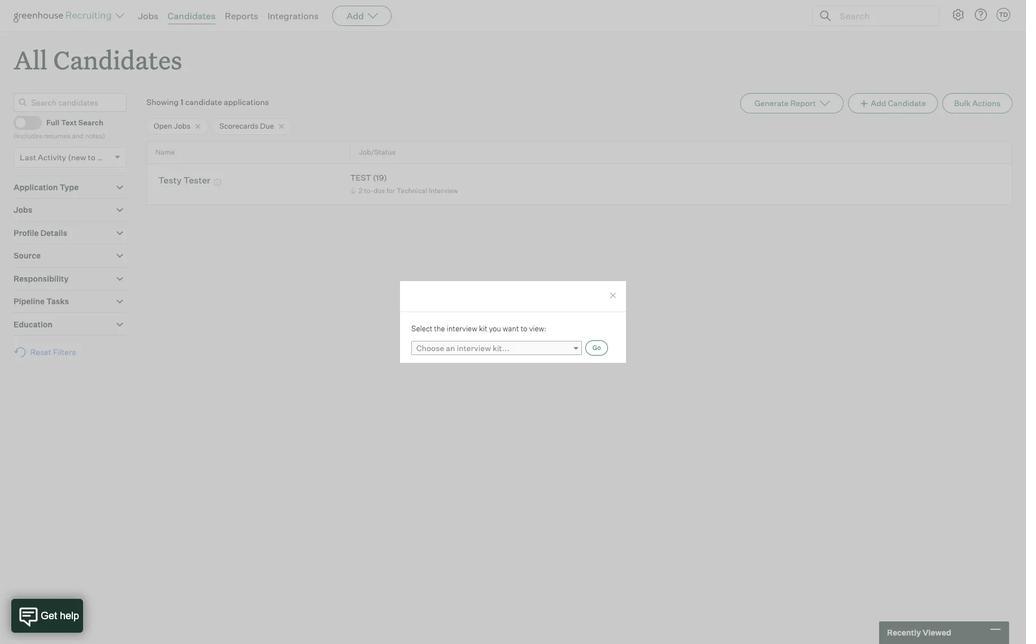 Task type: locate. For each thing, give the bounding box(es) containing it.
0 vertical spatial to
[[88, 152, 95, 162]]

jobs
[[138, 10, 159, 21], [174, 122, 191, 131], [14, 205, 32, 215]]

full
[[46, 118, 59, 127]]

1 vertical spatial interview
[[457, 344, 491, 353]]

view:
[[529, 325, 547, 334]]

candidates down jobs link on the left top
[[53, 43, 182, 76]]

last activity (new to old) option
[[20, 152, 112, 162]]

1 vertical spatial add
[[871, 98, 886, 108]]

Search text field
[[837, 8, 929, 24]]

choose an interview kit... link
[[411, 341, 582, 355]]

interview for kit...
[[457, 344, 491, 353]]

choose
[[417, 344, 444, 353]]

candidate
[[888, 98, 926, 108]]

1 horizontal spatial add
[[871, 98, 886, 108]]

reset filters button
[[14, 342, 82, 363]]

candidates link
[[168, 10, 216, 21]]

jobs up profile
[[14, 205, 32, 215]]

0 horizontal spatial jobs
[[14, 205, 32, 215]]

name
[[155, 148, 175, 157]]

jobs left candidates link
[[138, 10, 159, 21]]

to right want
[[521, 325, 528, 334]]

kit...
[[493, 344, 510, 353]]

interview inside choose an interview kit... link
[[457, 344, 491, 353]]

add for add candidate
[[871, 98, 886, 108]]

interview up the choose an interview kit...
[[447, 325, 478, 334]]

dos
[[374, 186, 385, 195]]

2 horizontal spatial jobs
[[174, 122, 191, 131]]

0 horizontal spatial add
[[347, 10, 364, 21]]

2
[[359, 186, 363, 195]]

jobs right open
[[174, 122, 191, 131]]

jobs link
[[138, 10, 159, 21]]

profile details
[[14, 228, 67, 238]]

(19)
[[373, 173, 387, 183]]

bulk actions
[[954, 98, 1001, 108]]

full text search (includes resumes and notes)
[[14, 118, 105, 140]]

activity
[[38, 152, 66, 162]]

add inside 'popup button'
[[347, 10, 364, 21]]

add candidate link
[[848, 93, 938, 114]]

candidates right jobs link on the left top
[[168, 10, 216, 21]]

1 horizontal spatial jobs
[[138, 10, 159, 21]]

td button
[[995, 6, 1013, 24]]

1 vertical spatial to
[[521, 325, 528, 334]]

testy tester has been in technical interview for more than 14 days image
[[213, 179, 223, 186]]

application type
[[14, 182, 79, 192]]

0 vertical spatial interview
[[447, 325, 478, 334]]

select the interview kit you want to view:
[[411, 325, 547, 334]]

reset filters
[[31, 348, 76, 357]]

(includes
[[14, 132, 42, 140]]

candidates
[[168, 10, 216, 21], [53, 43, 182, 76]]

1
[[180, 97, 184, 107]]

1 horizontal spatial to
[[521, 325, 528, 334]]

integrations link
[[268, 10, 319, 21]]

responsibility
[[14, 274, 69, 284]]

2 vertical spatial jobs
[[14, 205, 32, 215]]

interview
[[447, 325, 478, 334], [457, 344, 491, 353]]

open jobs
[[154, 122, 191, 131]]

bulk
[[954, 98, 971, 108]]

details
[[40, 228, 67, 238]]

want
[[503, 325, 519, 334]]

td
[[999, 11, 1008, 19]]

last activity (new to old)
[[20, 152, 112, 162]]

reset
[[31, 348, 51, 357]]

go link
[[585, 341, 608, 356]]

to left old)
[[88, 152, 95, 162]]

configure image
[[952, 8, 965, 21]]

type
[[60, 182, 79, 192]]

interview down select the interview kit you want to view:
[[457, 344, 491, 353]]

td button
[[997, 8, 1011, 21]]

0 vertical spatial add
[[347, 10, 364, 21]]

scorecards
[[219, 122, 259, 131]]

due
[[260, 122, 274, 131]]

add
[[347, 10, 364, 21], [871, 98, 886, 108]]

add button
[[332, 6, 392, 26]]

to
[[88, 152, 95, 162], [521, 325, 528, 334]]

tasks
[[46, 297, 69, 306]]



Task type: vqa. For each thing, say whether or not it's contained in the screenshot.
Jobs link
yes



Task type: describe. For each thing, give the bounding box(es) containing it.
generate report button
[[741, 93, 844, 114]]

and
[[72, 132, 84, 140]]

reports
[[225, 10, 259, 21]]

go
[[593, 344, 601, 352]]

0 vertical spatial jobs
[[138, 10, 159, 21]]

0 horizontal spatial to
[[88, 152, 95, 162]]

all
[[14, 43, 47, 76]]

the
[[434, 325, 445, 334]]

checkmark image
[[19, 118, 27, 126]]

kit
[[479, 325, 488, 334]]

1 vertical spatial candidates
[[53, 43, 182, 76]]

select
[[411, 325, 433, 334]]

old)
[[97, 152, 112, 162]]

add for add
[[347, 10, 364, 21]]

an
[[446, 344, 455, 353]]

application
[[14, 182, 58, 192]]

2 to-dos for technical interview link
[[349, 185, 461, 196]]

actions
[[973, 98, 1001, 108]]

open
[[154, 122, 172, 131]]

recently
[[887, 629, 921, 638]]

generate report
[[755, 98, 816, 108]]

add candidate
[[871, 98, 926, 108]]

to-
[[364, 186, 374, 195]]

testy tester link
[[158, 175, 211, 188]]

pipeline
[[14, 297, 45, 306]]

technical
[[397, 186, 427, 195]]

testy
[[158, 175, 182, 186]]

test (19) 2 to-dos for technical interview
[[350, 173, 458, 195]]

close image
[[609, 291, 618, 300]]

scorecards due
[[219, 122, 274, 131]]

showing
[[146, 97, 179, 107]]

candidate
[[185, 97, 222, 107]]

all candidates
[[14, 43, 182, 76]]

(new
[[68, 152, 86, 162]]

integrations
[[268, 10, 319, 21]]

interview for kit
[[447, 325, 478, 334]]

test
[[350, 173, 371, 183]]

text
[[61, 118, 77, 127]]

showing 1 candidate applications
[[146, 97, 269, 107]]

job/status
[[359, 148, 396, 157]]

to inside choose an interview kit... dialog
[[521, 325, 528, 334]]

bulk actions link
[[943, 93, 1013, 114]]

you
[[489, 325, 501, 334]]

profile
[[14, 228, 39, 238]]

interview
[[429, 186, 458, 195]]

filters
[[53, 348, 76, 357]]

report
[[791, 98, 816, 108]]

recently viewed
[[887, 629, 952, 638]]

0 vertical spatial candidates
[[168, 10, 216, 21]]

notes)
[[85, 132, 105, 140]]

Search candidates field
[[14, 93, 127, 112]]

generate
[[755, 98, 789, 108]]

tester
[[184, 175, 211, 186]]

choose an interview kit... dialog
[[400, 281, 627, 364]]

education
[[14, 320, 53, 329]]

viewed
[[923, 629, 952, 638]]

greenhouse recruiting image
[[14, 9, 115, 23]]

last
[[20, 152, 36, 162]]

reports link
[[225, 10, 259, 21]]

choose an interview kit...
[[417, 344, 510, 353]]

for
[[387, 186, 395, 195]]

resumes
[[44, 132, 70, 140]]

pipeline tasks
[[14, 297, 69, 306]]

testy tester
[[158, 175, 211, 186]]

candidate reports are now available! apply filters and select "view in app" element
[[741, 93, 844, 114]]

search
[[78, 118, 103, 127]]

1 vertical spatial jobs
[[174, 122, 191, 131]]

applications
[[224, 97, 269, 107]]

source
[[14, 251, 41, 261]]



